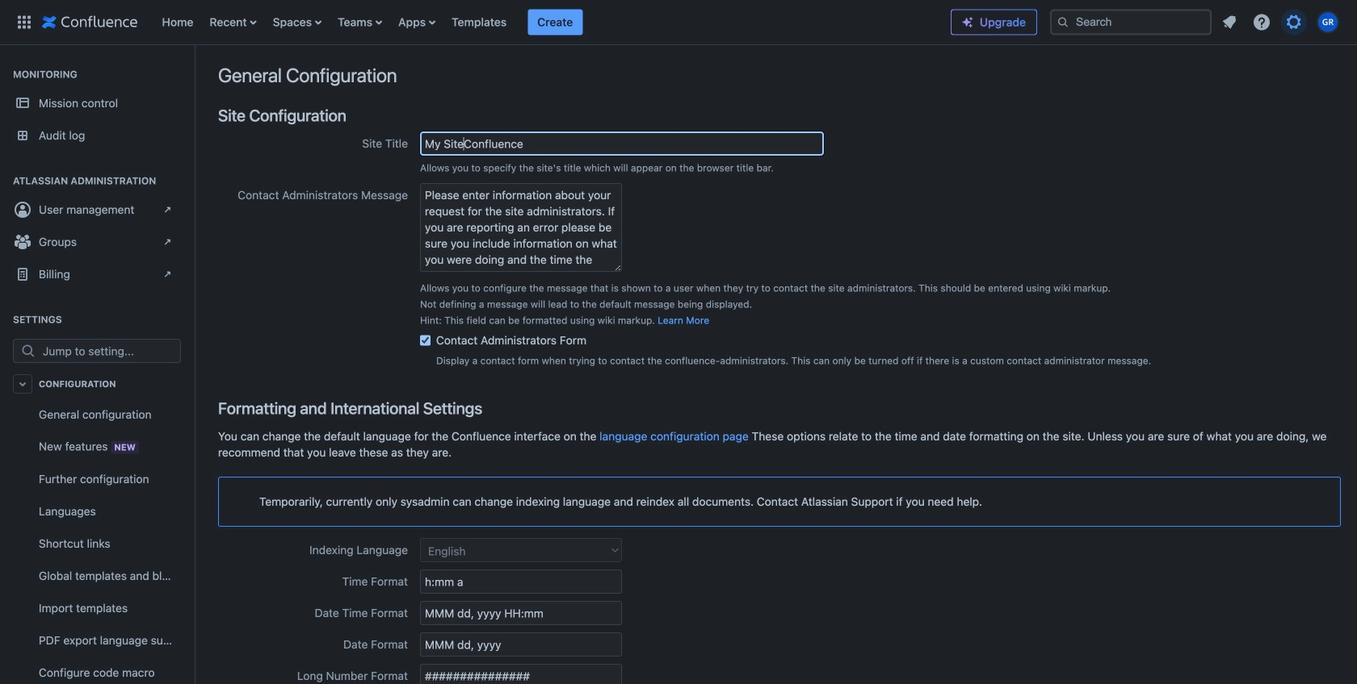 Task type: describe. For each thing, give the bounding box(es) containing it.
settings icon image
[[1284, 13, 1304, 32]]

premium image
[[961, 16, 974, 29]]

list item inside list
[[528, 9, 583, 35]]

collapse sidebar image
[[176, 53, 212, 86]]

search image
[[1057, 16, 1069, 29]]

help icon image
[[1252, 13, 1271, 32]]

notification icon image
[[1220, 13, 1239, 32]]

Settings Search field
[[38, 340, 180, 363]]

appswitcher icon image
[[15, 13, 34, 32]]

global element
[[10, 0, 951, 45]]



Task type: vqa. For each thing, say whether or not it's contained in the screenshot.
"Help Icon"
yes



Task type: locate. For each thing, give the bounding box(es) containing it.
list
[[154, 0, 951, 45], [1215, 8, 1347, 37]]

None checkbox
[[420, 333, 431, 349]]

0 horizontal spatial list
[[154, 0, 951, 45]]

None text field
[[420, 132, 824, 156], [420, 183, 622, 272], [420, 570, 622, 595], [420, 602, 622, 626], [420, 665, 622, 685], [420, 132, 824, 156], [420, 183, 622, 272], [420, 570, 622, 595], [420, 602, 622, 626], [420, 665, 622, 685]]

list item
[[528, 9, 583, 35]]

list for premium image
[[1215, 8, 1347, 37]]

confluence image
[[42, 13, 138, 32], [42, 13, 138, 32]]

list for appswitcher icon
[[154, 0, 951, 45]]

None text field
[[420, 633, 622, 658]]

None search field
[[1050, 9, 1212, 35]]

1 horizontal spatial list
[[1215, 8, 1347, 37]]

banner
[[0, 0, 1357, 45]]

Search field
[[1050, 9, 1212, 35]]

region
[[6, 399, 187, 685]]

main content
[[194, 45, 1357, 61]]



